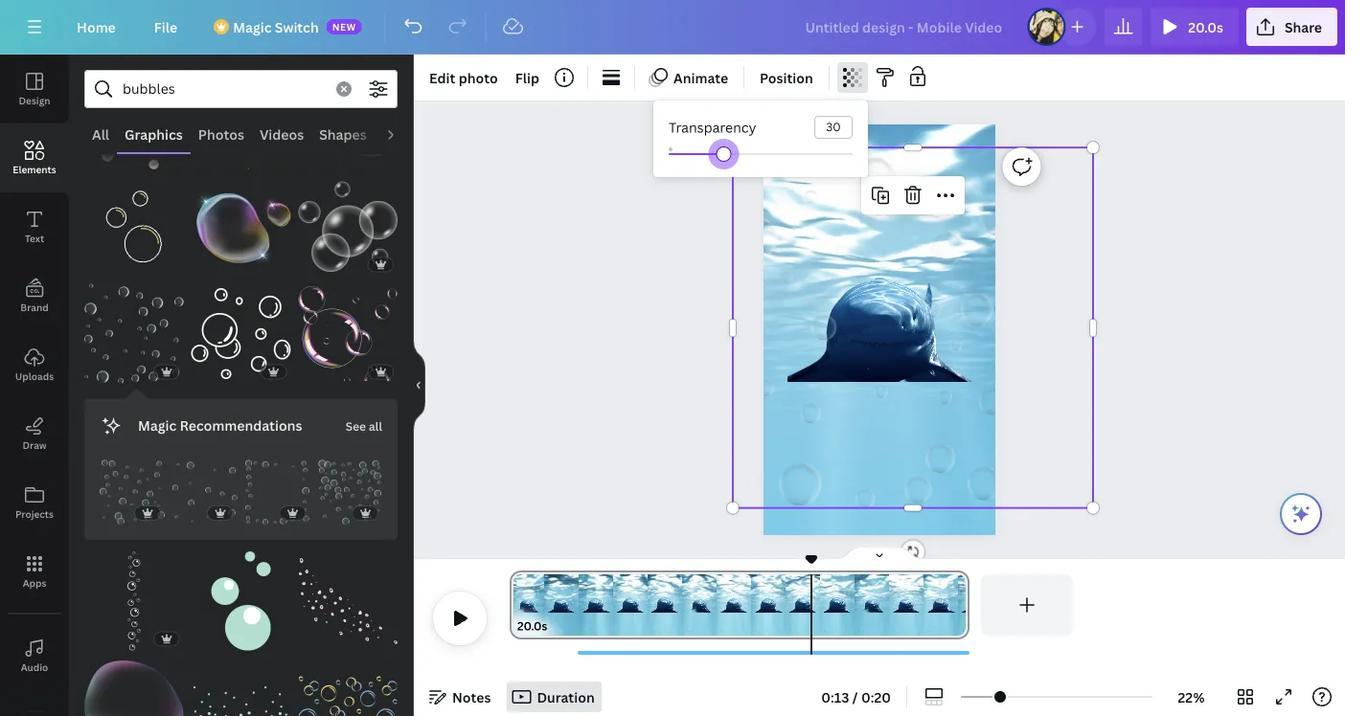 Task type: describe. For each thing, give the bounding box(es) containing it.
flip
[[515, 69, 540, 87]]

animate
[[674, 69, 728, 87]]

edit photo button
[[422, 62, 506, 93]]

animate button
[[643, 62, 736, 93]]

videos image
[[0, 691, 69, 717]]

position button
[[752, 62, 821, 93]]

apps button
[[0, 538, 69, 607]]

recommendations
[[180, 417, 302, 435]]

share button
[[1247, 8, 1338, 46]]

trimming, start edge slider
[[510, 575, 527, 636]]

hide pages image
[[834, 546, 926, 562]]

photos
[[198, 125, 244, 143]]

1 vertical spatial 20.0s
[[518, 619, 548, 634]]

magic for magic switch
[[233, 18, 272, 36]]

new
[[332, 20, 356, 33]]

shapes
[[319, 125, 367, 143]]

bubble wash png image
[[298, 177, 398, 277]]

20.0s inside main menu bar
[[1189, 18, 1224, 36]]

uploads button
[[0, 331, 69, 400]]

high gloss bubbles image
[[191, 177, 291, 277]]

see all
[[346, 419, 382, 434]]

0:20
[[861, 689, 891, 707]]

see all button
[[344, 407, 384, 445]]

see
[[346, 419, 366, 434]]

projects button
[[0, 469, 69, 538]]

Search elements search field
[[123, 71, 325, 107]]

home link
[[61, 8, 131, 46]]

1 bubbles background image from the left
[[100, 460, 165, 525]]

1 vertical spatial 20.0s button
[[518, 617, 548, 636]]

duration
[[537, 689, 595, 707]]

bubble illustration. bubble frame image
[[84, 552, 184, 651]]

text button
[[0, 193, 69, 262]]

2 bubbles background image from the left
[[172, 460, 237, 525]]

photos button
[[191, 116, 252, 152]]

trimming, end edge slider
[[953, 575, 970, 636]]

notes button
[[422, 682, 499, 713]]

draw
[[22, 439, 47, 452]]

all
[[92, 125, 109, 143]]

0:13 / 0:20
[[822, 689, 891, 707]]

hide image
[[413, 340, 426, 432]]

22%
[[1178, 689, 1205, 707]]

bubbles backgrounds image
[[84, 284, 184, 384]]

file
[[154, 18, 177, 36]]



Task type: vqa. For each thing, say whether or not it's contained in the screenshot.
Type button
no



Task type: locate. For each thing, give the bounding box(es) containing it.
graphics
[[125, 125, 183, 143]]

text
[[25, 232, 44, 245]]

audio button
[[374, 116, 428, 152], [0, 622, 69, 691]]

Transparency text field
[[816, 117, 852, 138]]

1 horizontal spatial magic
[[233, 18, 272, 36]]

1 horizontal spatial audio
[[382, 125, 421, 143]]

Page title text field
[[556, 617, 563, 636]]

audio button down apps
[[0, 622, 69, 691]]

magic left recommendations
[[138, 417, 177, 435]]

elements
[[13, 163, 56, 176]]

20.0s button inside main menu bar
[[1150, 8, 1239, 46]]

0 vertical spatial audio button
[[374, 116, 428, 152]]

videos
[[260, 125, 304, 143]]

0 vertical spatial 20.0s button
[[1150, 8, 1239, 46]]

0 horizontal spatial bubble shapes abstract pattern image
[[191, 659, 291, 717]]

20.0s button
[[1150, 8, 1239, 46], [518, 617, 548, 636]]

20.0s left page title text box
[[518, 619, 548, 634]]

edit
[[429, 69, 456, 87]]

bubbles background image
[[100, 460, 165, 525], [172, 460, 237, 525], [245, 460, 310, 525], [317, 460, 382, 525]]

1 vertical spatial audio button
[[0, 622, 69, 691]]

20.0s left share dropdown button
[[1189, 18, 1224, 36]]

audio right shapes button
[[382, 125, 421, 143]]

main menu bar
[[0, 0, 1346, 55]]

switch
[[275, 18, 319, 36]]

brand button
[[0, 262, 69, 331]]

projects
[[15, 508, 54, 521]]

4 bubbles background image from the left
[[317, 460, 382, 525]]

bubble shapes abstract pattern image down abstract watercolor brushstroke element image
[[298, 659, 398, 717]]

graphics button
[[117, 116, 191, 152]]

all
[[369, 419, 382, 434]]

share
[[1285, 18, 1323, 36]]

fluid gradient bubble image
[[84, 659, 184, 717]]

apps
[[23, 577, 46, 590]]

canva assistant image
[[1290, 503, 1313, 526]]

audio up videos image
[[21, 661, 48, 674]]

audio inside side panel "tab list"
[[21, 661, 48, 674]]

videos button
[[252, 116, 312, 152]]

0 vertical spatial 20.0s
[[1189, 18, 1224, 36]]

draw button
[[0, 400, 69, 469]]

magic inside main menu bar
[[233, 18, 272, 36]]

duration button
[[506, 682, 602, 713]]

bubble shapes abstract pattern image
[[191, 659, 291, 717], [298, 659, 398, 717]]

magic recommendations
[[138, 417, 302, 435]]

1 horizontal spatial 20.0s
[[1189, 18, 1224, 36]]

stylized watercolor bubbles image
[[298, 70, 398, 170]]

Design title text field
[[790, 8, 1020, 46]]

realistic bubble soap image
[[298, 284, 398, 384]]

edit photo
[[429, 69, 498, 87]]

transparency
[[669, 118, 757, 137]]

1 vertical spatial magic
[[138, 417, 177, 435]]

brand
[[20, 301, 49, 314]]

1 horizontal spatial audio button
[[374, 116, 428, 152]]

1 horizontal spatial bubble shapes abstract pattern image
[[298, 659, 398, 717]]

0 vertical spatial audio
[[382, 125, 421, 143]]

position
[[760, 69, 813, 87]]

shapes button
[[312, 116, 374, 152]]

1 bubble shapes abstract pattern image from the left
[[191, 659, 291, 717]]

0 horizontal spatial 20.0s
[[518, 619, 548, 634]]

2 bubble shapes abstract pattern image from the left
[[298, 659, 398, 717]]

bubbles element illustration image
[[191, 70, 291, 170]]

0 horizontal spatial magic
[[138, 417, 177, 435]]

bubble shapes abstract pattern image down 'bubbles shapes simple icon'
[[191, 659, 291, 717]]

group
[[84, 70, 184, 170], [191, 70, 291, 170], [298, 70, 398, 170], [84, 166, 184, 277], [191, 166, 291, 277], [298, 166, 398, 277], [84, 273, 184, 384], [191, 273, 291, 384], [298, 273, 398, 384], [100, 449, 165, 525], [172, 449, 237, 525], [245, 449, 310, 525], [317, 449, 382, 525], [191, 541, 291, 651], [84, 552, 184, 651], [298, 552, 398, 651], [84, 648, 184, 717], [191, 648, 291, 717], [298, 648, 398, 717]]

side panel tab list
[[0, 55, 69, 717]]

magic
[[233, 18, 272, 36], [138, 417, 177, 435]]

elements button
[[0, 124, 69, 193]]

1 vertical spatial audio
[[21, 661, 48, 674]]

all button
[[84, 116, 117, 152]]

0 vertical spatial magic
[[233, 18, 272, 36]]

3 bubbles background image from the left
[[245, 460, 310, 525]]

home
[[77, 18, 116, 36]]

magic left the switch
[[233, 18, 272, 36]]

flip button
[[508, 62, 547, 93]]

0 horizontal spatial 20.0s button
[[518, 617, 548, 636]]

magic for magic recommendations
[[138, 417, 177, 435]]

audio
[[382, 125, 421, 143], [21, 661, 48, 674]]

0:13
[[822, 689, 850, 707]]

magic switch
[[233, 18, 319, 36]]

file button
[[139, 8, 193, 46]]

design button
[[0, 55, 69, 124]]

notes
[[452, 689, 491, 707]]

1 horizontal spatial 20.0s button
[[1150, 8, 1239, 46]]

bubbles shapes simple icon image
[[191, 552, 291, 651]]

uploads
[[15, 370, 54, 383]]

0 horizontal spatial audio button
[[0, 622, 69, 691]]

0 horizontal spatial audio
[[21, 661, 48, 674]]

audio button right shapes
[[374, 116, 428, 152]]

abstract watercolor brushstroke element image
[[298, 552, 398, 651]]

20.0s
[[1189, 18, 1224, 36], [518, 619, 548, 634]]

design
[[19, 94, 50, 107]]

/
[[853, 689, 858, 707]]

photo
[[459, 69, 498, 87]]

22% button
[[1161, 682, 1223, 713]]



